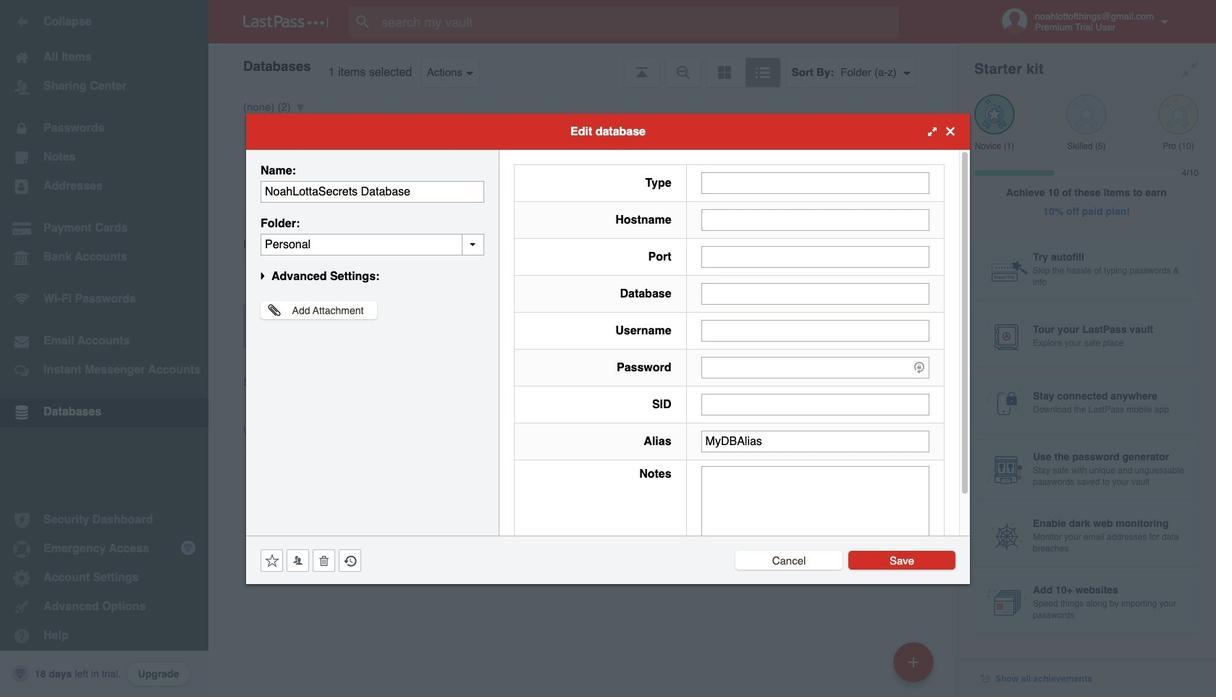 Task type: locate. For each thing, give the bounding box(es) containing it.
None password field
[[702, 357, 930, 378]]

dialog
[[246, 113, 971, 584]]

None text field
[[702, 172, 930, 194], [261, 181, 485, 202], [702, 209, 930, 231], [702, 246, 930, 268], [702, 283, 930, 305], [702, 394, 930, 415], [702, 172, 930, 194], [261, 181, 485, 202], [702, 209, 930, 231], [702, 246, 930, 268], [702, 283, 930, 305], [702, 394, 930, 415]]

None text field
[[261, 234, 485, 255], [702, 320, 930, 342], [702, 431, 930, 452], [702, 466, 930, 556], [261, 234, 485, 255], [702, 320, 930, 342], [702, 431, 930, 452], [702, 466, 930, 556]]

lastpass image
[[243, 15, 329, 28]]



Task type: describe. For each thing, give the bounding box(es) containing it.
new item image
[[909, 657, 919, 667]]

main navigation navigation
[[0, 0, 209, 698]]

search my vault text field
[[349, 6, 928, 38]]

vault options navigation
[[209, 43, 958, 87]]

new item navigation
[[889, 638, 943, 698]]

Search search field
[[349, 6, 928, 38]]



